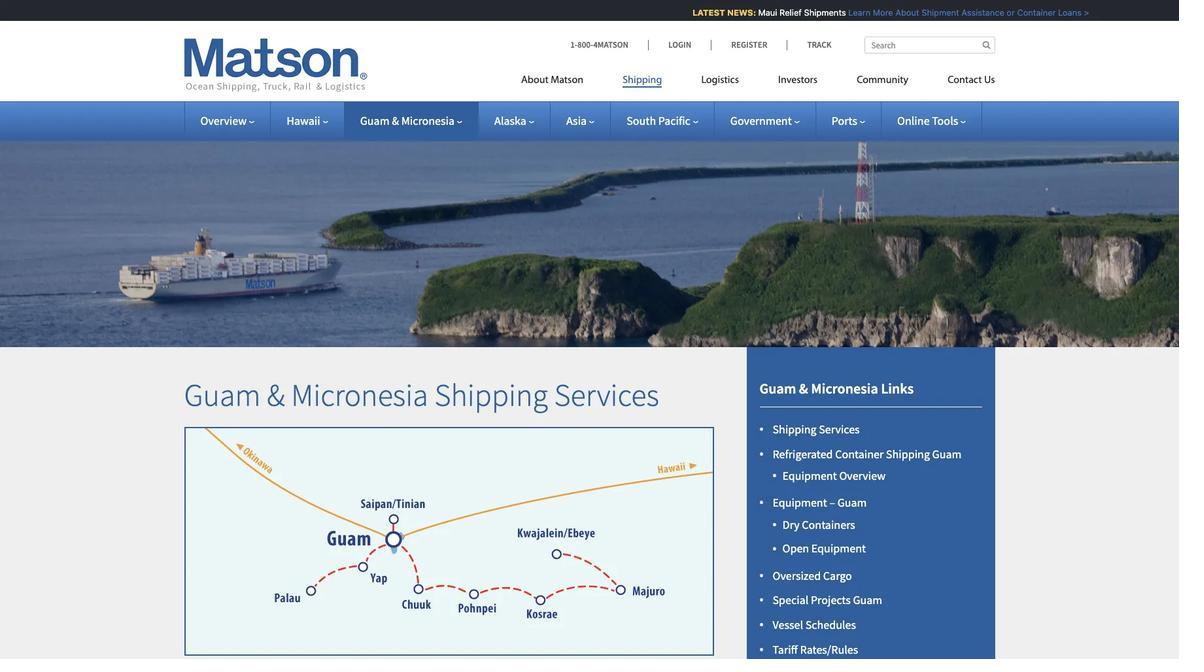 Task type: locate. For each thing, give the bounding box(es) containing it.
schedules
[[805, 618, 856, 633]]

track
[[807, 39, 832, 50]]

about inside top menu navigation
[[521, 75, 549, 86]]

micronesia for guam & micronesia
[[401, 113, 455, 128]]

1 horizontal spatial services
[[819, 422, 860, 437]]

4matson
[[593, 39, 629, 50]]

about right more
[[890, 7, 914, 18]]

2 vertical spatial equipment
[[811, 541, 866, 556]]

hawaii link
[[287, 113, 328, 128]]

& inside section
[[799, 379, 808, 397]]

>
[[1078, 7, 1084, 18]]

0 horizontal spatial &
[[267, 375, 285, 414]]

2 horizontal spatial &
[[799, 379, 808, 397]]

alaska
[[494, 113, 526, 128]]

contact us link
[[928, 69, 995, 95]]

login link
[[648, 39, 711, 50]]

community link
[[837, 69, 928, 95]]

south pacific link
[[627, 113, 698, 128]]

1 vertical spatial services
[[819, 422, 860, 437]]

more
[[867, 7, 888, 18]]

0 vertical spatial overview
[[200, 113, 247, 128]]

special projects guam
[[773, 593, 882, 608]]

investors
[[778, 75, 818, 86]]

container up equipment overview link
[[835, 446, 884, 462]]

shipping
[[623, 75, 662, 86], [435, 375, 548, 414], [773, 422, 817, 437], [886, 446, 930, 462]]

register
[[731, 39, 767, 50]]

containers
[[802, 517, 855, 532]]

equipment
[[783, 468, 837, 483], [773, 495, 827, 510], [811, 541, 866, 556]]

track link
[[787, 39, 832, 50]]

refrigerated
[[773, 446, 833, 462]]

container
[[1012, 7, 1050, 18], [835, 446, 884, 462]]

cargo
[[823, 568, 852, 583]]

1 horizontal spatial container
[[1012, 7, 1050, 18]]

learn more about shipment assistance or container loans > link
[[843, 7, 1084, 18]]

None search field
[[864, 37, 995, 54]]

overview inside guam & micronesia links section
[[839, 468, 886, 483]]

0 vertical spatial equipment
[[783, 468, 837, 483]]

logistics
[[701, 75, 739, 86]]

equipment – guam link
[[773, 495, 867, 510]]

equipment for equipment overview
[[783, 468, 837, 483]]

blue matson logo with ocean, shipping, truck, rail and logistics written beneath it. image
[[184, 39, 367, 92]]

contact us
[[948, 75, 995, 86]]

1 vertical spatial about
[[521, 75, 549, 86]]

1 vertical spatial overview
[[839, 468, 886, 483]]

1 horizontal spatial overview
[[839, 468, 886, 483]]

about left matson
[[521, 75, 549, 86]]

dry containers
[[783, 517, 855, 532]]

equipment down refrigerated
[[783, 468, 837, 483]]

rates/rules
[[800, 642, 858, 657]]

0 vertical spatial container
[[1012, 7, 1050, 18]]

1 vertical spatial container
[[835, 446, 884, 462]]

ports link
[[832, 113, 865, 128]]

guam & micronesia link
[[360, 113, 462, 128]]

guam & micronesia shipping services
[[184, 375, 659, 414]]

equipment down containers on the bottom right of the page
[[811, 541, 866, 556]]

dry containers link
[[783, 517, 855, 532]]

micronesia for guam & micronesia links
[[811, 379, 878, 397]]

contact
[[948, 75, 982, 86]]

refrigerated container shipping guam link
[[773, 446, 962, 462]]

shipping inside shipping link
[[623, 75, 662, 86]]

1-
[[570, 39, 577, 50]]

about matson link
[[521, 69, 603, 95]]

Search search field
[[864, 37, 995, 54]]

learn
[[843, 7, 865, 18]]

guam
[[360, 113, 390, 128], [184, 375, 261, 414], [760, 379, 796, 397], [932, 446, 962, 462], [838, 495, 867, 510], [853, 593, 882, 608]]

micronesia inside section
[[811, 379, 878, 397]]

login
[[668, 39, 691, 50]]

about
[[890, 7, 914, 18], [521, 75, 549, 86]]

0 vertical spatial about
[[890, 7, 914, 18]]

links
[[881, 379, 914, 397]]

0 horizontal spatial overview
[[200, 113, 247, 128]]

overview
[[200, 113, 247, 128], [839, 468, 886, 483]]

0 vertical spatial services
[[554, 375, 659, 414]]

micronesia
[[401, 113, 455, 128], [291, 375, 428, 414], [811, 379, 878, 397]]

guam image
[[385, 510, 532, 657], [385, 532, 532, 659], [546, 545, 693, 659], [353, 559, 501, 659], [410, 581, 557, 659], [613, 581, 760, 659], [300, 584, 447, 659], [464, 585, 611, 659], [532, 590, 679, 659]]

0 horizontal spatial services
[[554, 375, 659, 414]]

1 vertical spatial equipment
[[773, 495, 827, 510]]

0 horizontal spatial container
[[835, 446, 884, 462]]

register link
[[711, 39, 787, 50]]

shipping services
[[773, 422, 860, 437]]

0 horizontal spatial about
[[521, 75, 549, 86]]

government
[[730, 113, 792, 128]]

&
[[392, 113, 399, 128], [267, 375, 285, 414], [799, 379, 808, 397]]

matson containership sailing for guam shipping service. image
[[0, 120, 1179, 347]]

micronesia for guam & micronesia shipping services
[[291, 375, 428, 414]]

tariff rates/rules
[[773, 642, 858, 657]]

equipment up dry at bottom
[[773, 495, 827, 510]]

container right the or
[[1012, 7, 1050, 18]]

alaska link
[[494, 113, 534, 128]]

online tools link
[[897, 113, 966, 128]]

maui
[[753, 7, 772, 18]]

1 horizontal spatial &
[[392, 113, 399, 128]]



Task type: vqa. For each thing, say whether or not it's contained in the screenshot.
Guam & Micronesia Links
yes



Task type: describe. For each thing, give the bounding box(es) containing it.
–
[[830, 495, 835, 510]]

oversized
[[773, 568, 821, 583]]

equipment – guam
[[773, 495, 867, 510]]

guam & micronesia
[[360, 113, 455, 128]]

logistics link
[[682, 69, 759, 95]]

1-800-4matson link
[[570, 39, 648, 50]]

latest
[[687, 7, 720, 18]]

vessel
[[773, 618, 803, 633]]

vessel schedules
[[773, 618, 856, 633]]

or
[[1001, 7, 1009, 18]]

open equipment
[[783, 541, 866, 556]]

special
[[773, 593, 809, 608]]

& for guam & micronesia
[[392, 113, 399, 128]]

container inside guam & micronesia links section
[[835, 446, 884, 462]]

about matson
[[521, 75, 583, 86]]

investors link
[[759, 69, 837, 95]]

government link
[[730, 113, 800, 128]]

ports
[[832, 113, 857, 128]]

assistance
[[956, 7, 999, 18]]

equipment overview
[[783, 468, 886, 483]]

search image
[[983, 41, 990, 49]]

pacific
[[658, 113, 691, 128]]

shipment
[[916, 7, 954, 18]]

tools
[[932, 113, 958, 128]]

overview link
[[200, 113, 255, 128]]

services inside guam & micronesia links section
[[819, 422, 860, 437]]

vessel schedules link
[[773, 618, 856, 633]]

shipments
[[799, 7, 840, 18]]

dry
[[783, 517, 800, 532]]

shipping services link
[[773, 422, 860, 437]]

shipping link
[[603, 69, 682, 95]]

online
[[897, 113, 930, 128]]

1-800-4matson
[[570, 39, 629, 50]]

projects
[[811, 593, 851, 608]]

asia link
[[566, 113, 595, 128]]

south
[[627, 113, 656, 128]]

online tools
[[897, 113, 958, 128]]

1 horizontal spatial about
[[890, 7, 914, 18]]

tariff
[[773, 642, 798, 657]]

open
[[783, 541, 809, 556]]

matson
[[551, 75, 583, 86]]

south pacific
[[627, 113, 691, 128]]

refrigerated container shipping guam
[[773, 446, 962, 462]]

hawaii
[[287, 113, 320, 128]]

800-
[[577, 39, 593, 50]]

loans
[[1053, 7, 1076, 18]]

guam & micronesia links
[[760, 379, 914, 397]]

open equipment link
[[783, 541, 866, 556]]

oversized cargo
[[773, 568, 852, 583]]

us
[[984, 75, 995, 86]]

latest news: maui relief shipments learn more about shipment assistance or container loans >
[[687, 7, 1084, 18]]

special projects guam link
[[773, 593, 882, 608]]

oversized cargo link
[[773, 568, 852, 583]]

equipment for equipment – guam
[[773, 495, 827, 510]]

& for guam & micronesia shipping services
[[267, 375, 285, 414]]

top menu navigation
[[521, 69, 995, 95]]

relief
[[774, 7, 796, 18]]

guam & micronesia links section
[[730, 347, 1011, 659]]

asia
[[566, 113, 587, 128]]

map guam image
[[184, 427, 714, 656]]

community
[[857, 75, 908, 86]]

news:
[[722, 7, 751, 18]]

& for guam & micronesia links
[[799, 379, 808, 397]]

tariff rates/rules link
[[773, 642, 858, 657]]

equipment overview link
[[783, 468, 886, 483]]



